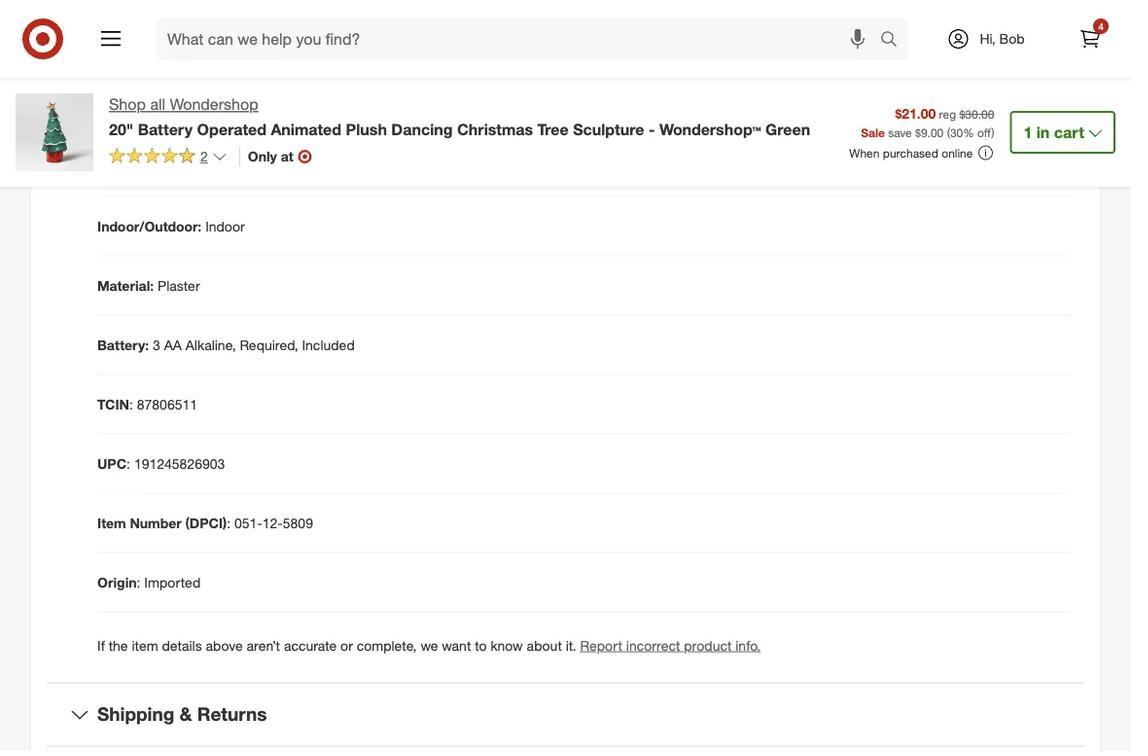 Task type: vqa. For each thing, say whether or not it's contained in the screenshot.
off at top
yes



Task type: describe. For each thing, give the bounding box(es) containing it.
20
[[215, 158, 230, 175]]

9.00
[[921, 125, 944, 140]]

1 in cart
[[1024, 123, 1085, 142]]

search button
[[872, 18, 919, 64]]

(
[[947, 125, 950, 140]]

battery: 3 aa alkaline, required, included
[[97, 336, 355, 353]]

: left 051-
[[227, 514, 231, 531]]

12-
[[263, 514, 283, 531]]

included
[[302, 336, 355, 353]]

tcin
[[97, 396, 129, 413]]

material: plaster
[[97, 277, 200, 294]]

reg
[[940, 107, 957, 121]]

191245826903
[[134, 455, 225, 472]]

if the item details above aren't accurate or complete, we want to know about it. report incorrect product info.
[[97, 637, 761, 654]]

shop
[[109, 95, 146, 114]]

hi,
[[980, 30, 996, 47]]

accurate
[[284, 637, 337, 654]]

operated
[[197, 120, 267, 139]]

height:
[[164, 158, 211, 175]]

4
[[1099, 20, 1104, 32]]

when
[[850, 146, 880, 160]]

when purchased online
[[850, 146, 973, 160]]

87806511
[[137, 396, 198, 413]]

in
[[1037, 123, 1050, 142]]

upc : 191245826903
[[97, 455, 225, 472]]

tabletop
[[174, 99, 226, 116]]

3
[[153, 336, 160, 353]]

item number (dpci) : 051-12-5809
[[97, 514, 313, 531]]

returns
[[197, 703, 267, 725]]

save
[[888, 125, 912, 140]]

weight:
[[97, 39, 146, 57]]

item
[[97, 514, 126, 531]]

tcin : 87806511
[[97, 396, 198, 413]]

2
[[200, 148, 208, 165]]

product
[[684, 637, 732, 654]]

pounds
[[172, 39, 218, 57]]

%
[[963, 125, 975, 140]]

item
[[132, 637, 158, 654]]

it.
[[566, 637, 577, 654]]

know
[[491, 637, 523, 654]]

sculpture
[[573, 120, 645, 139]]

What can we help you find? suggestions appear below search field
[[156, 18, 885, 60]]

at
[[281, 148, 294, 165]]

: for imported
[[137, 574, 141, 591]]

to
[[475, 637, 487, 654]]

complete,
[[357, 637, 417, 654]]

2 link
[[109, 147, 227, 169]]

wondershop™
[[660, 120, 761, 139]]

indoor/outdoor:
[[97, 218, 202, 235]]

details
[[162, 637, 202, 654]]

about
[[527, 637, 562, 654]]

placement: tabletop
[[97, 99, 226, 116]]

the
[[109, 637, 128, 654]]

battery
[[138, 120, 193, 139]]

imported
[[144, 574, 201, 591]]

maximum
[[97, 158, 161, 175]]

inches
[[233, 158, 274, 175]]

dancing
[[391, 120, 453, 139]]



Task type: locate. For each thing, give the bounding box(es) containing it.
: left the 191245826903
[[127, 455, 130, 472]]

-
[[649, 120, 655, 139]]

30
[[950, 125, 963, 140]]

shipping & returns button
[[47, 684, 1085, 746]]

1.2
[[149, 39, 168, 57]]

image of 20" battery operated animated plush dancing christmas tree sculpture - wondershop™ green image
[[16, 93, 93, 171]]

(dpci)
[[185, 514, 227, 531]]

shop all wondershop 20" battery operated animated plush dancing christmas tree sculpture - wondershop™ green
[[109, 95, 811, 139]]

cart
[[1055, 123, 1085, 142]]

20"
[[109, 120, 133, 139]]

: left imported
[[137, 574, 141, 591]]

search
[[872, 31, 919, 50]]

bob
[[1000, 30, 1025, 47]]

material:
[[97, 277, 154, 294]]

shipping
[[97, 703, 174, 725]]

aa
[[164, 336, 182, 353]]

report incorrect product info. button
[[580, 636, 761, 655]]

4 link
[[1069, 18, 1112, 60]]

:
[[129, 396, 133, 413], [127, 455, 130, 472], [227, 514, 231, 531], [137, 574, 141, 591]]

&
[[180, 703, 192, 725]]

indoor
[[205, 218, 245, 235]]

$21.00 reg $30.00 sale save $ 9.00 ( 30 % off )
[[861, 105, 995, 140]]

green
[[766, 120, 811, 139]]

if
[[97, 637, 105, 654]]

1
[[1024, 123, 1033, 142]]

indoor/outdoor: indoor
[[97, 218, 245, 235]]

online
[[942, 146, 973, 160]]

5809
[[283, 514, 313, 531]]

incorrect
[[626, 637, 681, 654]]

$
[[916, 125, 921, 140]]

weight: 1.2 pounds
[[97, 39, 218, 57]]

number
[[130, 514, 182, 531]]

hi, bob
[[980, 30, 1025, 47]]

sale
[[861, 125, 885, 140]]

aren't
[[247, 637, 280, 654]]

tree
[[538, 120, 569, 139]]

: for 87806511
[[129, 396, 133, 413]]

all
[[150, 95, 165, 114]]

plaster
[[158, 277, 200, 294]]

origin : imported
[[97, 574, 201, 591]]

)
[[992, 125, 995, 140]]

want
[[442, 637, 471, 654]]

animated
[[271, 120, 342, 139]]

: left 87806511
[[129, 396, 133, 413]]

placement:
[[97, 99, 170, 116]]

$30.00
[[960, 107, 995, 121]]

info.
[[736, 637, 761, 654]]

upc
[[97, 455, 127, 472]]

: for 191245826903
[[127, 455, 130, 472]]

maximum height: 20 inches
[[97, 158, 274, 175]]

christmas
[[457, 120, 533, 139]]

off
[[978, 125, 992, 140]]

we
[[421, 637, 438, 654]]

battery:
[[97, 336, 149, 353]]

origin
[[97, 574, 137, 591]]

alkaline,
[[186, 336, 236, 353]]

only at
[[248, 148, 294, 165]]

or
[[341, 637, 353, 654]]

1 in cart for 20" battery operated animated plush dancing christmas tree sculpture - wondershop™ green element
[[1024, 123, 1085, 142]]

above
[[206, 637, 243, 654]]

purchased
[[883, 146, 939, 160]]

051-
[[234, 514, 263, 531]]

$21.00
[[896, 105, 936, 122]]

shipping & returns
[[97, 703, 267, 725]]

plush
[[346, 120, 387, 139]]

only
[[248, 148, 277, 165]]



